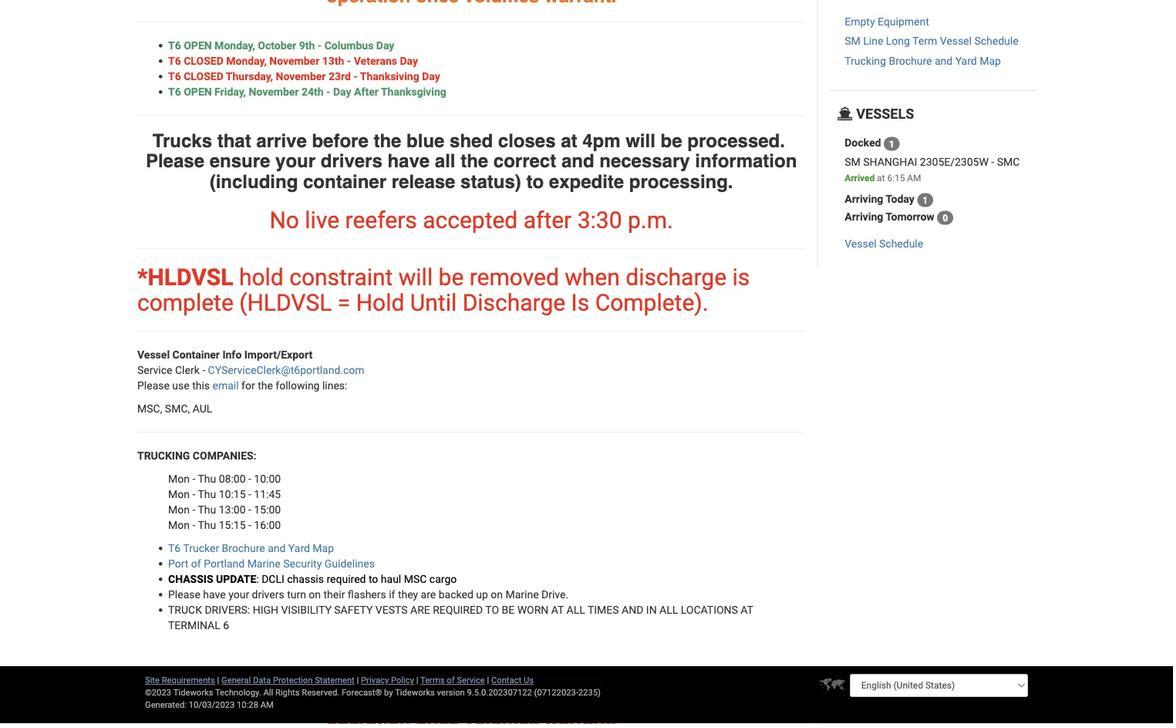 Task type: vqa. For each thing, say whether or not it's contained in the screenshot.
second the AT from right
yes



Task type: locate. For each thing, give the bounding box(es) containing it.
0 horizontal spatial the
[[258, 379, 273, 392]]

accepted
[[423, 206, 518, 234]]

vessel for vessel container info import/export service clerk - cyserviceclerk@t6portland.com please use this email for the following lines:
[[137, 348, 170, 361]]

arriving down arrived
[[845, 193, 884, 206]]

2 horizontal spatial and
[[935, 54, 953, 67]]

t6 trucker brochure and yard map port of portland marine security guidelines chassis update : dcli chassis required to haul msc cargo please have your drivers turn on their flashers if they are backed up on marine drive. truck drivers: high visibility safety vests are required to be worn at all times and in all locations at terminal 6
[[168, 542, 754, 632]]

1 horizontal spatial brochure
[[889, 54, 932, 67]]

4 t6 from the top
[[168, 85, 181, 98]]

please inside t6 trucker brochure and yard map port of portland marine security guidelines chassis update : dcli chassis required to haul msc cargo please have your drivers turn on their flashers if they are backed up on marine drive. truck drivers: high visibility safety vests are required to be worn at all times and in all locations at terminal 6
[[168, 588, 201, 601]]

p.m.
[[628, 206, 673, 234]]

am down all
[[261, 700, 274, 710]]

0
[[943, 213, 948, 223]]

0 vertical spatial be
[[661, 130, 682, 151]]

2 horizontal spatial the
[[461, 151, 488, 172]]

the
[[374, 130, 402, 151], [461, 151, 488, 172], [258, 379, 273, 392]]

please up msc,
[[137, 379, 170, 392]]

0 vertical spatial of
[[191, 557, 201, 570]]

drivers inside trucks that arrive before the blue shed closes at 4pm will be processed. please ensure your drivers have all the correct and necessary information (including container release status) to expedite processing.
[[321, 151, 382, 172]]

2 vertical spatial please
[[168, 588, 201, 601]]

vessel down arriving today 1 arriving tomorrow 0
[[845, 238, 877, 250]]

08:00
[[219, 473, 246, 485]]

email link
[[213, 379, 239, 392]]

sm
[[845, 35, 861, 47], [845, 156, 861, 169]]

am right 6:15
[[908, 173, 922, 184]]

of inside t6 trucker brochure and yard map port of portland marine security guidelines chassis update : dcli chassis required to haul msc cargo please have your drivers turn on their flashers if they are backed up on marine drive. truck drivers: high visibility safety vests are required to be worn at all times and in all locations at terminal 6
[[191, 557, 201, 570]]

1 vertical spatial closed
[[184, 70, 224, 82]]

am inside docked 1 sm shanghai 2305e / 2305w - smc arrived at 6:15 am
[[908, 173, 922, 184]]

be down accepted
[[439, 263, 464, 291]]

| up tideworks
[[416, 675, 419, 685]]

1 horizontal spatial vessel
[[845, 238, 877, 250]]

0 horizontal spatial all
[[567, 604, 585, 616]]

1 vertical spatial brochure
[[222, 542, 265, 555]]

vessel inside vessel container info import/export service clerk - cyserviceclerk@t6portland.com please use this email for the following lines:
[[137, 348, 170, 361]]

0 horizontal spatial drivers
[[252, 588, 284, 601]]

1 vertical spatial schedule
[[879, 238, 924, 250]]

of up the version
[[447, 675, 455, 685]]

at left 4pm
[[561, 130, 577, 151]]

0 horizontal spatial be
[[439, 263, 464, 291]]

|
[[217, 675, 219, 685], [357, 675, 359, 685], [416, 675, 419, 685], [487, 675, 489, 685]]

1 vertical spatial to
[[369, 573, 378, 586]]

1 | from the left
[[217, 675, 219, 685]]

1 horizontal spatial 1
[[923, 195, 928, 206]]

service up the version
[[457, 675, 485, 685]]

0 horizontal spatial your
[[228, 588, 249, 601]]

have inside t6 trucker brochure and yard map port of portland marine security guidelines chassis update : dcli chassis required to haul msc cargo please have your drivers turn on their flashers if they are backed up on marine drive. truck drivers: high visibility safety vests are required to be worn at all times and in all locations at terminal 6
[[203, 588, 226, 601]]

2 vertical spatial and
[[268, 542, 286, 555]]

0 horizontal spatial to
[[369, 573, 378, 586]]

0 horizontal spatial am
[[261, 700, 274, 710]]

at left 6:15
[[877, 173, 885, 184]]

1 vertical spatial please
[[137, 379, 170, 392]]

is
[[571, 289, 590, 316]]

please up truck
[[168, 588, 201, 601]]

1 sm from the top
[[845, 35, 861, 47]]

1 horizontal spatial at
[[877, 173, 885, 184]]

0 vertical spatial your
[[275, 151, 316, 172]]

be
[[502, 604, 515, 616]]

1 vertical spatial marine
[[506, 588, 539, 601]]

1 thu from the top
[[198, 473, 216, 485]]

november up 24th
[[276, 70, 326, 82]]

service inside vessel container info import/export service clerk - cyserviceclerk@t6portland.com please use this email for the following lines:
[[137, 364, 172, 376]]

0 horizontal spatial yard
[[288, 542, 310, 555]]

yard
[[956, 54, 977, 67], [288, 542, 310, 555]]

2 at from the left
[[741, 604, 754, 616]]

will right 4pm
[[626, 130, 656, 151]]

thu up trucker
[[198, 519, 216, 532]]

of down trucker
[[191, 557, 201, 570]]

have inside trucks that arrive before the blue shed closes at 4pm will be processed. please ensure your drivers have all the correct and necessary information (including container release status) to expedite processing.
[[388, 151, 430, 172]]

0 vertical spatial 1
[[889, 139, 895, 149]]

to up flashers
[[369, 573, 378, 586]]

thanksiving
[[360, 70, 419, 82]]

- left the 11:45
[[248, 488, 251, 501]]

23rd
[[329, 70, 351, 82]]

discharge
[[463, 289, 566, 316]]

information
[[695, 151, 797, 172]]

1 horizontal spatial of
[[447, 675, 455, 685]]

3 t6 from the top
[[168, 70, 181, 82]]

0 horizontal spatial marine
[[247, 557, 281, 570]]

0 vertical spatial at
[[561, 130, 577, 151]]

necessary
[[600, 151, 690, 172]]

no
[[270, 206, 299, 234]]

1 vertical spatial open
[[184, 85, 212, 98]]

vessel left container
[[137, 348, 170, 361]]

columbus
[[325, 39, 374, 52]]

backed
[[439, 588, 474, 601]]

service up use
[[137, 364, 172, 376]]

all down drive.
[[567, 604, 585, 616]]

0 vertical spatial arriving
[[845, 193, 884, 206]]

1 vertical spatial november
[[276, 70, 326, 82]]

container
[[172, 348, 220, 361]]

november down thursday,
[[249, 85, 299, 98]]

schedule right term
[[975, 35, 1019, 47]]

haul
[[381, 573, 401, 586]]

day up veterans
[[376, 39, 395, 52]]

empty
[[845, 15, 875, 28]]

1 horizontal spatial drivers
[[321, 151, 382, 172]]

smc
[[997, 156, 1020, 169]]

and inside t6 trucker brochure and yard map port of portland marine security guidelines chassis update : dcli chassis required to haul msc cargo please have your drivers turn on their flashers if they are backed up on marine drive. truck drivers: high visibility safety vests are required to be worn at all times and in all locations at terminal 6
[[268, 542, 286, 555]]

the right all
[[461, 151, 488, 172]]

the right for
[[258, 379, 273, 392]]

companies:
[[193, 449, 257, 462]]

0 horizontal spatial and
[[268, 542, 286, 555]]

monday,
[[215, 39, 255, 52], [226, 54, 267, 67]]

to inside t6 trucker brochure and yard map port of portland marine security guidelines chassis update : dcli chassis required to haul msc cargo please have your drivers turn on their flashers if they are backed up on marine drive. truck drivers: high visibility safety vests are required to be worn at all times and in all locations at terminal 6
[[369, 573, 378, 586]]

1 vertical spatial sm
[[845, 156, 861, 169]]

0 vertical spatial brochure
[[889, 54, 932, 67]]

thu left 13:00
[[198, 503, 216, 516]]

| left general
[[217, 675, 219, 685]]

docked 1 sm shanghai 2305e / 2305w - smc arrived at 6:15 am
[[845, 137, 1020, 184]]

thu down the trucking companies:
[[198, 473, 216, 485]]

please inside trucks that arrive before the blue shed closes at 4pm will be processed. please ensure your drivers have all the correct and necessary information (including container release status) to expedite processing.
[[146, 151, 204, 172]]

1 vertical spatial of
[[447, 675, 455, 685]]

marine up worn
[[506, 588, 539, 601]]

15:00
[[254, 503, 281, 516]]

0 vertical spatial schedule
[[975, 35, 1019, 47]]

1 horizontal spatial schedule
[[975, 35, 1019, 47]]

tomorrow
[[886, 211, 935, 224]]

1 vertical spatial vessel
[[845, 238, 877, 250]]

1 horizontal spatial yard
[[956, 54, 977, 67]]

of inside the site requirements | general data protection statement | privacy policy | terms of service | contact us ©2023 tideworks technology. all rights reserved. forecast® by tideworks version 9.5.0.202307122 (07122023-2235) generated: 10/03/2023 10:28 am
[[447, 675, 455, 685]]

vessel schedule
[[845, 238, 924, 250]]

to up after
[[527, 171, 544, 192]]

0 vertical spatial yard
[[956, 54, 977, 67]]

0 horizontal spatial on
[[309, 588, 321, 601]]

at inside docked 1 sm shanghai 2305e / 2305w - smc arrived at 6:15 am
[[877, 173, 885, 184]]

am inside the site requirements | general data protection statement | privacy policy | terms of service | contact us ©2023 tideworks technology. all rights reserved. forecast® by tideworks version 9.5.0.202307122 (07122023-2235) generated: 10/03/2023 10:28 am
[[261, 700, 274, 710]]

your inside trucks that arrive before the blue shed closes at 4pm will be processed. please ensure your drivers have all the correct and necessary information (including container release status) to expedite processing.
[[275, 151, 316, 172]]

0 vertical spatial november
[[269, 54, 320, 67]]

| up '9.5.0.202307122'
[[487, 675, 489, 685]]

15:15
[[219, 519, 246, 532]]

brochure down long
[[889, 54, 932, 67]]

veterans
[[354, 54, 397, 67]]

3 mon from the top
[[168, 503, 190, 516]]

1 horizontal spatial have
[[388, 151, 430, 172]]

0 vertical spatial have
[[388, 151, 430, 172]]

1 vertical spatial am
[[261, 700, 274, 710]]

will
[[626, 130, 656, 151], [399, 263, 433, 291]]

1 up shanghai
[[889, 139, 895, 149]]

ship image
[[837, 106, 853, 120]]

6:15
[[888, 173, 905, 184]]

0 vertical spatial sm
[[845, 35, 861, 47]]

t6
[[168, 39, 181, 52], [168, 54, 181, 67], [168, 70, 181, 82], [168, 85, 181, 98], [168, 542, 181, 555]]

- right 24th
[[326, 85, 331, 98]]

0 horizontal spatial of
[[191, 557, 201, 570]]

1 vertical spatial drivers
[[252, 588, 284, 601]]

1 open from the top
[[184, 39, 212, 52]]

brochure inside t6 trucker brochure and yard map port of portland marine security guidelines chassis update : dcli chassis required to haul msc cargo please have your drivers turn on their flashers if they are backed up on marine drive. truck drivers: high visibility safety vests are required to be worn at all times and in all locations at terminal 6
[[222, 542, 265, 555]]

1 closed from the top
[[184, 54, 224, 67]]

1 horizontal spatial at
[[741, 604, 754, 616]]

0 vertical spatial service
[[137, 364, 172, 376]]

reserved.
[[302, 688, 340, 698]]

map inside t6 trucker brochure and yard map port of portland marine security guidelines chassis update : dcli chassis required to haul msc cargo please have your drivers turn on their flashers if they are backed up on marine drive. truck drivers: high visibility safety vests are required to be worn at all times and in all locations at terminal 6
[[313, 542, 334, 555]]

0 vertical spatial closed
[[184, 54, 224, 67]]

1 vertical spatial your
[[228, 588, 249, 601]]

1 vertical spatial arriving
[[845, 211, 884, 224]]

use
[[172, 379, 190, 392]]

all
[[567, 604, 585, 616], [660, 604, 678, 616]]

1 vertical spatial and
[[562, 151, 594, 172]]

2 thu from the top
[[198, 488, 216, 501]]

all
[[435, 151, 456, 172]]

cyserviceclerk@t6portland.com link
[[208, 364, 365, 376]]

4 thu from the top
[[198, 519, 216, 532]]

0 vertical spatial open
[[184, 39, 212, 52]]

(hldvsl
[[239, 289, 332, 316]]

13:00
[[219, 503, 246, 516]]

0 vertical spatial drivers
[[321, 151, 382, 172]]

required
[[327, 573, 366, 586]]

drivers up high
[[252, 588, 284, 601]]

1 horizontal spatial service
[[457, 675, 485, 685]]

drivers:
[[205, 604, 250, 616]]

sm left the line
[[845, 35, 861, 47]]

1 horizontal spatial all
[[660, 604, 678, 616]]

yard down sm line long term vessel schedule link
[[956, 54, 977, 67]]

of
[[191, 557, 201, 570], [447, 675, 455, 685]]

0 vertical spatial vessel
[[940, 35, 972, 47]]

drivers up live
[[321, 151, 382, 172]]

0 vertical spatial to
[[527, 171, 544, 192]]

november down 9th
[[269, 54, 320, 67]]

4 | from the left
[[487, 675, 489, 685]]

until
[[410, 289, 457, 316]]

- left smc
[[992, 156, 995, 169]]

high
[[253, 604, 278, 616]]

map down sm line long term vessel schedule link
[[980, 54, 1001, 67]]

trucks that arrive before the blue shed closes at 4pm will be processed. please ensure your drivers have all the correct and necessary information (including container release status) to expedite processing.
[[146, 130, 797, 192]]

guidelines
[[325, 557, 375, 570]]

- inside vessel container info import/export service clerk - cyserviceclerk@t6portland.com please use this email for the following lines:
[[202, 364, 205, 376]]

5 t6 from the top
[[168, 542, 181, 555]]

your down update
[[228, 588, 249, 601]]

0 horizontal spatial have
[[203, 588, 226, 601]]

1 vertical spatial will
[[399, 263, 433, 291]]

0 vertical spatial am
[[908, 173, 922, 184]]

1 t6 from the top
[[168, 39, 181, 52]]

sm inside empty equipment sm line long term vessel schedule trucking brochure and yard map
[[845, 35, 861, 47]]

1 vertical spatial at
[[877, 173, 885, 184]]

required
[[433, 604, 483, 616]]

hold
[[356, 289, 405, 316]]

yard up "security"
[[288, 542, 310, 555]]

arriving up vessel schedule at the top
[[845, 211, 884, 224]]

1 vertical spatial have
[[203, 588, 226, 601]]

2 horizontal spatial vessel
[[940, 35, 972, 47]]

/
[[951, 156, 955, 169]]

they
[[398, 588, 418, 601]]

please left the that
[[146, 151, 204, 172]]

visibility
[[281, 604, 332, 616]]

1 horizontal spatial map
[[980, 54, 1001, 67]]

0 horizontal spatial brochure
[[222, 542, 265, 555]]

thu left 10:15 on the left bottom of page
[[198, 488, 216, 501]]

on right up
[[491, 588, 503, 601]]

sm inside docked 1 sm shanghai 2305e / 2305w - smc arrived at 6:15 am
[[845, 156, 861, 169]]

all right "in"
[[660, 604, 678, 616]]

will down 'reefers'
[[399, 263, 433, 291]]

sm line long term vessel schedule link
[[845, 35, 1019, 47]]

- down columbus
[[347, 54, 351, 67]]

2 on from the left
[[491, 588, 503, 601]]

2 t6 from the top
[[168, 54, 181, 67]]

have
[[388, 151, 430, 172], [203, 588, 226, 601]]

msc
[[404, 573, 427, 586]]

trucker
[[183, 542, 219, 555]]

schedule down tomorrow
[[879, 238, 924, 250]]

to inside trucks that arrive before the blue shed closes at 4pm will be processed. please ensure your drivers have all the correct and necessary information (including container release status) to expedite processing.
[[527, 171, 544, 192]]

0 horizontal spatial service
[[137, 364, 172, 376]]

1 horizontal spatial be
[[661, 130, 682, 151]]

:
[[256, 573, 259, 586]]

day up "thanksgiving" on the top
[[422, 70, 440, 82]]

0 vertical spatial map
[[980, 54, 1001, 67]]

info
[[223, 348, 242, 361]]

1 vertical spatial map
[[313, 542, 334, 555]]

0 vertical spatial will
[[626, 130, 656, 151]]

be up processing.
[[661, 130, 682, 151]]

be
[[661, 130, 682, 151], [439, 263, 464, 291]]

- right 9th
[[318, 39, 322, 52]]

have left all
[[388, 151, 430, 172]]

if
[[389, 588, 395, 601]]

(07122023-
[[534, 688, 578, 698]]

and right correct
[[562, 151, 594, 172]]

truck
[[168, 604, 202, 616]]

0 horizontal spatial at
[[561, 130, 577, 151]]

1 vertical spatial yard
[[288, 542, 310, 555]]

0 horizontal spatial vessel
[[137, 348, 170, 361]]

1 horizontal spatial on
[[491, 588, 503, 601]]

- up this
[[202, 364, 205, 376]]

and up the port of portland marine security guidelines link at left
[[268, 542, 286, 555]]

0 horizontal spatial at
[[551, 604, 564, 616]]

november
[[269, 54, 320, 67], [276, 70, 326, 82], [249, 85, 299, 98]]

vessel right term
[[940, 35, 972, 47]]

1 horizontal spatial am
[[908, 173, 922, 184]]

0 horizontal spatial 1
[[889, 139, 895, 149]]

0 horizontal spatial map
[[313, 542, 334, 555]]

2305e
[[920, 156, 951, 169]]

2 all from the left
[[660, 604, 678, 616]]

container
[[303, 171, 387, 192]]

for
[[242, 379, 255, 392]]

and inside trucks that arrive before the blue shed closes at 4pm will be processed. please ensure your drivers have all the correct and necessary information (including container release status) to expedite processing.
[[562, 151, 594, 172]]

at right locations
[[741, 604, 754, 616]]

1 vertical spatial 1
[[923, 195, 928, 206]]

1 horizontal spatial to
[[527, 171, 544, 192]]

mon
[[168, 473, 190, 485], [168, 488, 190, 501], [168, 503, 190, 516], [168, 519, 190, 532]]

equipment
[[878, 15, 929, 28]]

1 vertical spatial service
[[457, 675, 485, 685]]

marine up :
[[247, 557, 281, 570]]

0 horizontal spatial will
[[399, 263, 433, 291]]

complete
[[137, 289, 234, 316]]

and down sm line long term vessel schedule link
[[935, 54, 953, 67]]

1 vertical spatial be
[[439, 263, 464, 291]]

map
[[980, 54, 1001, 67], [313, 542, 334, 555]]

| up forecast® at left
[[357, 675, 359, 685]]

1 horizontal spatial your
[[275, 151, 316, 172]]

0 vertical spatial marine
[[247, 557, 281, 570]]

brochure up the portland
[[222, 542, 265, 555]]

have up the "drivers:"
[[203, 588, 226, 601]]

map up "security"
[[313, 542, 334, 555]]

at inside trucks that arrive before the blue shed closes at 4pm will be processed. please ensure your drivers have all the correct and necessary information (including container release status) to expedite processing.
[[561, 130, 577, 151]]

closed
[[184, 54, 224, 67], [184, 70, 224, 82]]

1 horizontal spatial and
[[562, 151, 594, 172]]

vessel
[[940, 35, 972, 47], [845, 238, 877, 250], [137, 348, 170, 361]]

2 open from the top
[[184, 85, 212, 98]]

sm up arrived
[[845, 156, 861, 169]]

day up thanksiving
[[400, 54, 418, 67]]

your right ensure
[[275, 151, 316, 172]]

0 vertical spatial please
[[146, 151, 204, 172]]

1 horizontal spatial will
[[626, 130, 656, 151]]

1 up tomorrow
[[923, 195, 928, 206]]

0 vertical spatial and
[[935, 54, 953, 67]]

2 sm from the top
[[845, 156, 861, 169]]

discharge
[[626, 263, 727, 291]]

at down drive.
[[551, 604, 564, 616]]

the left blue
[[374, 130, 402, 151]]

arriving
[[845, 193, 884, 206], [845, 211, 884, 224]]

on up visibility
[[309, 588, 321, 601]]

3 | from the left
[[416, 675, 419, 685]]



Task type: describe. For each thing, give the bounding box(es) containing it.
times
[[588, 604, 619, 616]]

correct
[[494, 151, 556, 172]]

aul
[[193, 402, 212, 415]]

- left 10:15 on the left bottom of page
[[192, 488, 195, 501]]

data
[[253, 675, 271, 685]]

©2023 tideworks
[[145, 688, 213, 698]]

site requirements link
[[145, 675, 215, 685]]

msc,
[[137, 402, 162, 415]]

technology.
[[215, 688, 261, 698]]

10/03/2023
[[189, 700, 235, 710]]

removed
[[470, 263, 559, 291]]

1 arriving from the top
[[845, 193, 884, 206]]

yard inside empty equipment sm line long term vessel schedule trucking brochure and yard map
[[956, 54, 977, 67]]

expedite
[[549, 171, 624, 192]]

3 thu from the top
[[198, 503, 216, 516]]

reefers
[[345, 206, 417, 234]]

closes
[[498, 130, 556, 151]]

2 | from the left
[[357, 675, 359, 685]]

2 closed from the top
[[184, 70, 224, 82]]

when
[[565, 263, 620, 291]]

vessel schedule link
[[845, 238, 924, 250]]

vests
[[376, 604, 408, 616]]

mon - thu 08:00 - 10:00 mon - thu 10:15 - 11:45 mon - thu 13:00 - 15:00 mon - thu 15:15 - 16:00
[[168, 473, 281, 532]]

after
[[524, 206, 572, 234]]

vessel inside empty equipment sm line long term vessel schedule trucking brochure and yard map
[[940, 35, 972, 47]]

that
[[217, 130, 251, 151]]

site
[[145, 675, 160, 685]]

thursday,
[[226, 70, 273, 82]]

day down 23rd at left top
[[333, 85, 351, 98]]

trucking brochure and yard map link
[[845, 54, 1001, 67]]

sm for shanghai
[[845, 156, 861, 169]]

and inside empty equipment sm line long term vessel schedule trucking brochure and yard map
[[935, 54, 953, 67]]

smc,
[[165, 402, 190, 415]]

status)
[[461, 171, 521, 192]]

drivers inside t6 trucker brochure and yard map port of portland marine security guidelines chassis update : dcli chassis required to haul msc cargo please have your drivers turn on their flashers if they are backed up on marine drive. truck drivers: high visibility safety vests are required to be worn at all times and in all locations at terminal 6
[[252, 588, 284, 601]]

4pm
[[583, 130, 621, 151]]

safety
[[334, 604, 373, 616]]

- right 23rd at left top
[[354, 70, 358, 82]]

1 inside arriving today 1 arriving tomorrow 0
[[923, 195, 928, 206]]

1 horizontal spatial marine
[[506, 588, 539, 601]]

10:00
[[254, 473, 281, 485]]

yard inside t6 trucker brochure and yard map port of portland marine security guidelines chassis update : dcli chassis required to haul msc cargo please have your drivers turn on their flashers if they are backed up on marine drive. truck drivers: high visibility safety vests are required to be worn at all times and in all locations at terminal 6
[[288, 542, 310, 555]]

port
[[168, 557, 189, 570]]

clerk
[[175, 364, 200, 376]]

be inside trucks that arrive before the blue shed closes at 4pm will be processed. please ensure your drivers have all the correct and necessary information (including container release status) to expedite processing.
[[661, 130, 682, 151]]

term
[[913, 35, 938, 47]]

will inside hold constraint will be removed when discharge is complete (hldvsl = hold until discharge is complete).
[[399, 263, 433, 291]]

1 at from the left
[[551, 604, 564, 616]]

chassis
[[287, 573, 324, 586]]

2305w
[[955, 156, 989, 169]]

please inside vessel container info import/export service clerk - cyserviceclerk@t6portland.com please use this email for the following lines:
[[137, 379, 170, 392]]

1 mon from the top
[[168, 473, 190, 485]]

friday,
[[215, 85, 246, 98]]

hold
[[239, 263, 284, 291]]

your inside t6 trucker brochure and yard map port of portland marine security guidelines chassis update : dcli chassis required to haul msc cargo please have your drivers turn on their flashers if they are backed up on marine drive. truck drivers: high visibility safety vests are required to be worn at all times and in all locations at terminal 6
[[228, 588, 249, 601]]

1 inside docked 1 sm shanghai 2305e / 2305w - smc arrived at 6:15 am
[[889, 139, 895, 149]]

site requirements | general data protection statement | privacy policy | terms of service | contact us ©2023 tideworks technology. all rights reserved. forecast® by tideworks version 9.5.0.202307122 (07122023-2235) generated: 10/03/2023 10:28 am
[[145, 675, 601, 710]]

the inside vessel container info import/export service clerk - cyserviceclerk@t6portland.com please use this email for the following lines:
[[258, 379, 273, 392]]

- left 10:00
[[248, 473, 251, 485]]

hold constraint will be removed when discharge is complete (hldvsl = hold until discharge is complete).
[[137, 263, 750, 316]]

release
[[392, 171, 456, 192]]

- up trucker
[[192, 519, 195, 532]]

t6 inside t6 trucker brochure and yard map port of portland marine security guidelines chassis update : dcli chassis required to haul msc cargo please have your drivers turn on their flashers if they are backed up on marine drive. truck drivers: high visibility safety vests are required to be worn at all times and in all locations at terminal 6
[[168, 542, 181, 555]]

map inside empty equipment sm line long term vessel schedule trucking brochure and yard map
[[980, 54, 1001, 67]]

trucking
[[845, 54, 886, 67]]

requirements
[[162, 675, 215, 685]]

october
[[258, 39, 296, 52]]

*hldvsl
[[137, 263, 233, 291]]

brochure inside empty equipment sm line long term vessel schedule trucking brochure and yard map
[[889, 54, 932, 67]]

24th
[[302, 85, 324, 98]]

0 vertical spatial monday,
[[215, 39, 255, 52]]

thanksgiving
[[381, 85, 446, 98]]

t6 open monday, october 9th - columbus day t6 closed monday, november 13th - veterans day t6 closed thursday, november 23rd - thanksiving day t6 open friday, november 24th - day after thanksgiving
[[168, 39, 446, 98]]

to
[[485, 604, 499, 616]]

will inside trucks that arrive before the blue shed closes at 4pm will be processed. please ensure your drivers have all the correct and necessary information (including container release status) to expedite processing.
[[626, 130, 656, 151]]

service inside the site requirements | general data protection statement | privacy policy | terms of service | contact us ©2023 tideworks technology. all rights reserved. forecast® by tideworks version 9.5.0.202307122 (07122023-2235) generated: 10/03/2023 10:28 am
[[457, 675, 485, 685]]

- right 15:15 at the left bottom of the page
[[248, 519, 251, 532]]

- left 15:00 at the left of page
[[248, 503, 251, 516]]

cyserviceclerk@t6portland.com
[[208, 364, 365, 376]]

1 all from the left
[[567, 604, 585, 616]]

sm for line
[[845, 35, 861, 47]]

by
[[384, 688, 393, 698]]

security
[[283, 557, 322, 570]]

cargo
[[430, 573, 457, 586]]

0 horizontal spatial schedule
[[879, 238, 924, 250]]

today
[[886, 193, 915, 206]]

contact us link
[[491, 675, 534, 685]]

locations
[[681, 604, 738, 616]]

be inside hold constraint will be removed when discharge is complete (hldvsl = hold until discharge is complete).
[[439, 263, 464, 291]]

6
[[223, 619, 229, 632]]

=
[[338, 289, 350, 316]]

11:45
[[254, 488, 281, 501]]

1 on from the left
[[309, 588, 321, 601]]

in
[[646, 604, 657, 616]]

terminal
[[168, 619, 220, 632]]

2 mon from the top
[[168, 488, 190, 501]]

docked
[[845, 137, 881, 150]]

lines:
[[322, 379, 348, 392]]

2 arriving from the top
[[845, 211, 884, 224]]

16:00
[[254, 519, 281, 532]]

2235)
[[578, 688, 601, 698]]

long
[[886, 35, 910, 47]]

import/export
[[244, 348, 313, 361]]

4 mon from the top
[[168, 519, 190, 532]]

(including
[[210, 171, 298, 192]]

complete).
[[595, 289, 709, 316]]

1 horizontal spatial the
[[374, 130, 402, 151]]

terms of service link
[[420, 675, 485, 685]]

vessels
[[853, 106, 914, 122]]

vessel for vessel schedule
[[845, 238, 877, 250]]

update
[[216, 573, 256, 586]]

following
[[276, 379, 320, 392]]

schedule inside empty equipment sm line long term vessel schedule trucking brochure and yard map
[[975, 35, 1019, 47]]

10:15
[[219, 488, 246, 501]]

- left 13:00
[[192, 503, 195, 516]]

is
[[732, 263, 750, 291]]

up
[[476, 588, 488, 601]]

this
[[192, 379, 210, 392]]

general
[[221, 675, 251, 685]]

1 vertical spatial monday,
[[226, 54, 267, 67]]

before
[[312, 130, 369, 151]]

2 vertical spatial november
[[249, 85, 299, 98]]

9.5.0.202307122
[[467, 688, 532, 698]]

- down the trucking companies:
[[192, 473, 195, 485]]

protection
[[273, 675, 313, 685]]

- inside docked 1 sm shanghai 2305e / 2305w - smc arrived at 6:15 am
[[992, 156, 995, 169]]

tideworks
[[395, 688, 435, 698]]

terms
[[420, 675, 445, 685]]



